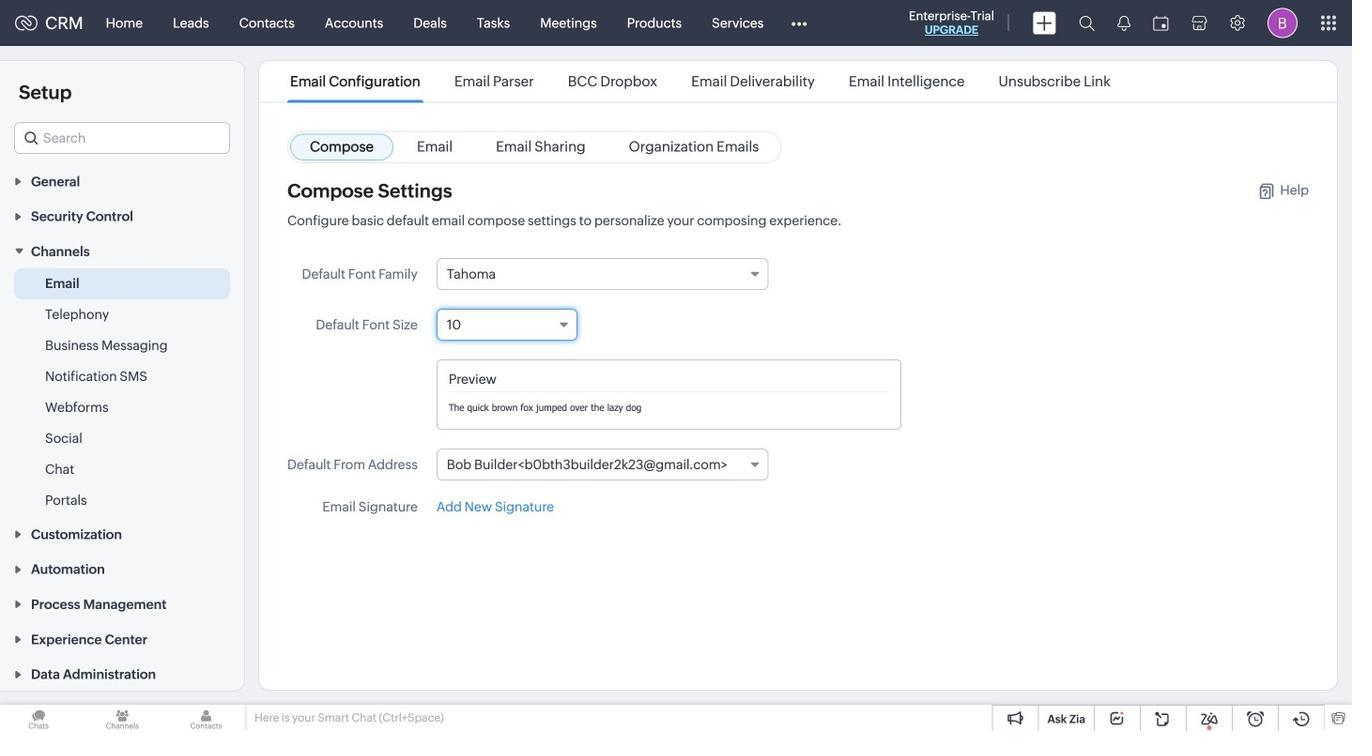 Task type: vqa. For each thing, say whether or not it's contained in the screenshot.
region on the left of page
yes



Task type: describe. For each thing, give the bounding box(es) containing it.
search image
[[1079, 15, 1095, 31]]

signals image
[[1118, 15, 1131, 31]]

profile element
[[1257, 0, 1309, 46]]

none field search
[[14, 122, 230, 154]]

profile image
[[1268, 8, 1298, 38]]

search element
[[1068, 0, 1106, 46]]

create menu element
[[1022, 0, 1068, 46]]

create menu image
[[1033, 12, 1057, 34]]



Task type: locate. For each thing, give the bounding box(es) containing it.
region
[[0, 269, 244, 517]]

Search text field
[[15, 123, 229, 153]]

logo image
[[15, 15, 38, 31]]

Other Modules field
[[779, 8, 819, 38]]

calendar image
[[1153, 15, 1169, 31]]

contacts image
[[168, 705, 245, 732]]

chats image
[[0, 705, 77, 732]]

channels image
[[84, 705, 161, 732]]

list
[[273, 61, 1128, 102]]

None field
[[14, 122, 230, 154], [437, 258, 769, 290], [437, 309, 577, 341], [437, 449, 769, 481], [437, 258, 769, 290], [437, 309, 577, 341], [437, 449, 769, 481]]

signals element
[[1106, 0, 1142, 46]]



